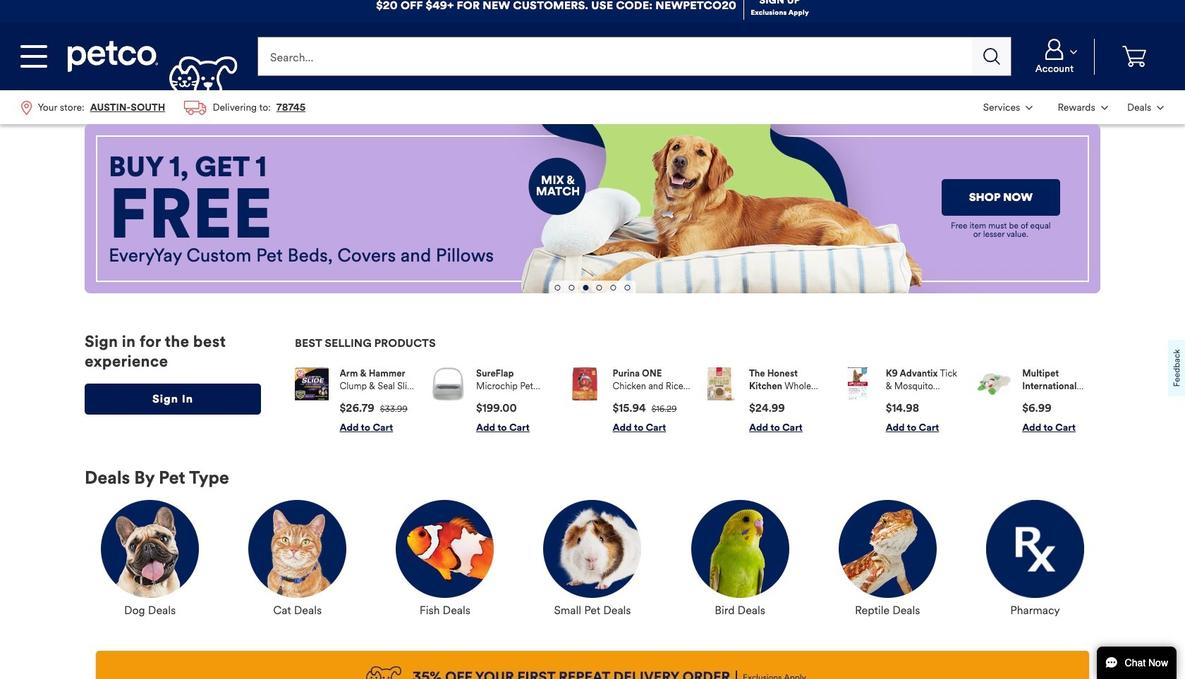 Task type: locate. For each thing, give the bounding box(es) containing it.
search image
[[983, 48, 1000, 65]]

4 list item from the left
[[704, 367, 827, 434]]

list
[[11, 90, 315, 124], [974, 90, 1174, 124], [295, 356, 1100, 445]]

2 list item from the left
[[431, 367, 554, 434]]

list item
[[295, 367, 418, 434], [431, 367, 554, 434], [568, 367, 691, 434], [704, 367, 827, 434], [841, 367, 964, 434], [977, 367, 1100, 434]]

6 list item from the left
[[977, 367, 1100, 434]]

reptile deals image
[[839, 500, 937, 598]]

Search search field
[[258, 37, 972, 76]]

pet pharmacy image
[[986, 500, 1084, 598]]



Task type: describe. For each thing, give the bounding box(es) containing it.
small pet deals image
[[544, 500, 642, 598]]

3 list item from the left
[[568, 367, 691, 434]]

1 list item from the left
[[295, 367, 418, 434]]

dog deals image
[[101, 500, 199, 598]]

bird deals image
[[691, 500, 789, 598]]

fish deals image
[[396, 500, 494, 598]]

cat deals image
[[248, 500, 347, 598]]

5 list item from the left
[[841, 367, 964, 434]]



